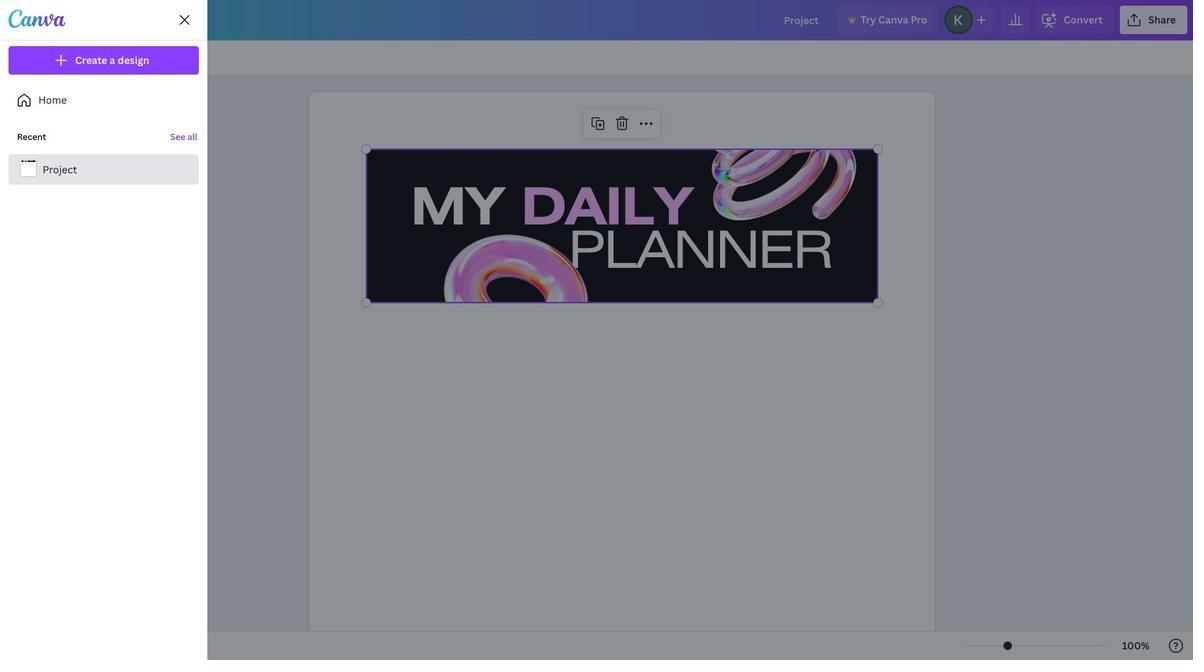 Task type: locate. For each thing, give the bounding box(es) containing it.
Design title text field
[[773, 6, 832, 34]]

None text field
[[310, 85, 935, 660]]

list
[[9, 120, 199, 185]]



Task type: vqa. For each thing, say whether or not it's contained in the screenshot.
Side Panel tab list
yes



Task type: describe. For each thing, give the bounding box(es) containing it.
side panel tab list
[[0, 40, 51, 347]]

main menu bar
[[0, 0, 1194, 40]]



